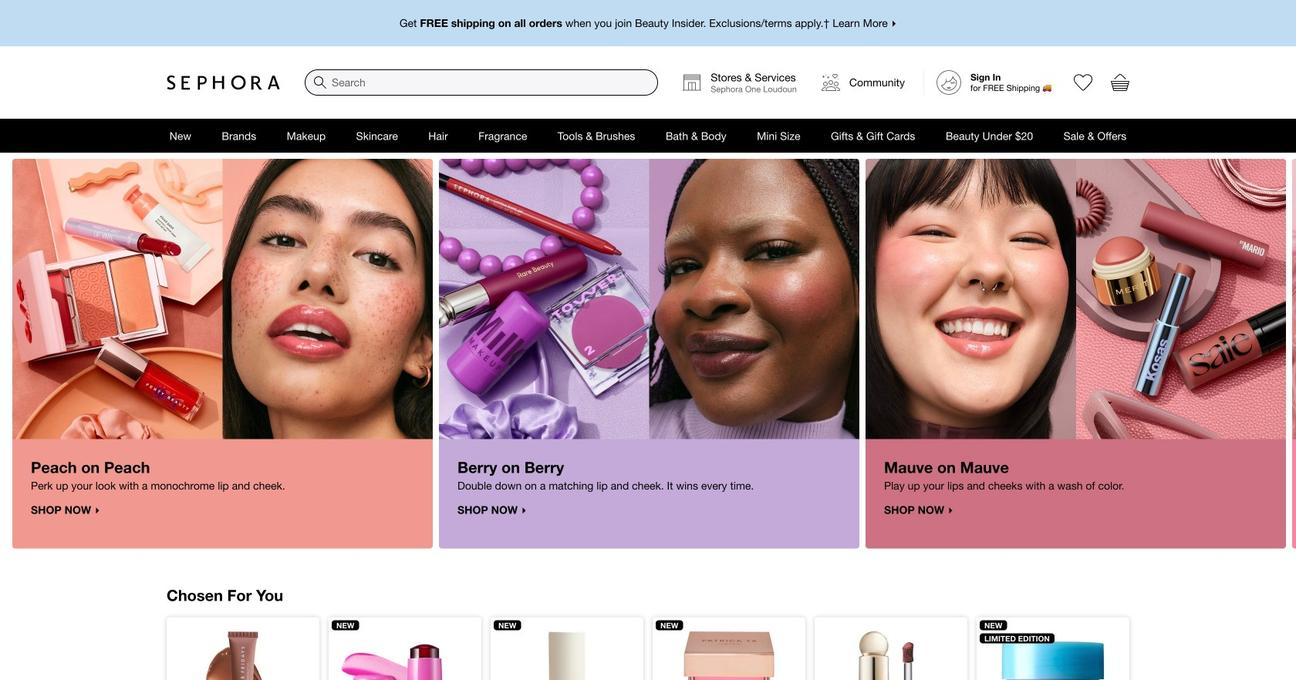 Task type: vqa. For each thing, say whether or not it's contained in the screenshot.
field
yes



Task type: locate. For each thing, give the bounding box(es) containing it.
sephora homepage image
[[167, 75, 280, 90]]

milk makeup - cooling water jelly tint lip + cheek blush stain image
[[341, 630, 469, 680]]

None search field
[[305, 69, 658, 96]]

laneige - lip sleeping mask intense hydration with vitamin c image
[[989, 630, 1117, 680]]

None field
[[305, 69, 658, 96]]

summer fridays - lip butter balm for hydration & shine image
[[179, 630, 307, 680]]



Task type: describe. For each thing, give the bounding box(es) containing it.
summer fridays - dream lip oil for moisturizing sheer coverage image
[[503, 630, 631, 680]]

Search search field
[[306, 70, 657, 95]]

patrick ta - major headlines double-take crème & powder blush duo image
[[665, 630, 793, 680]]

rare beauty by selena gomez - soft pinch liquid blush image
[[827, 630, 955, 680]]

go to basket image
[[1111, 73, 1129, 92]]



